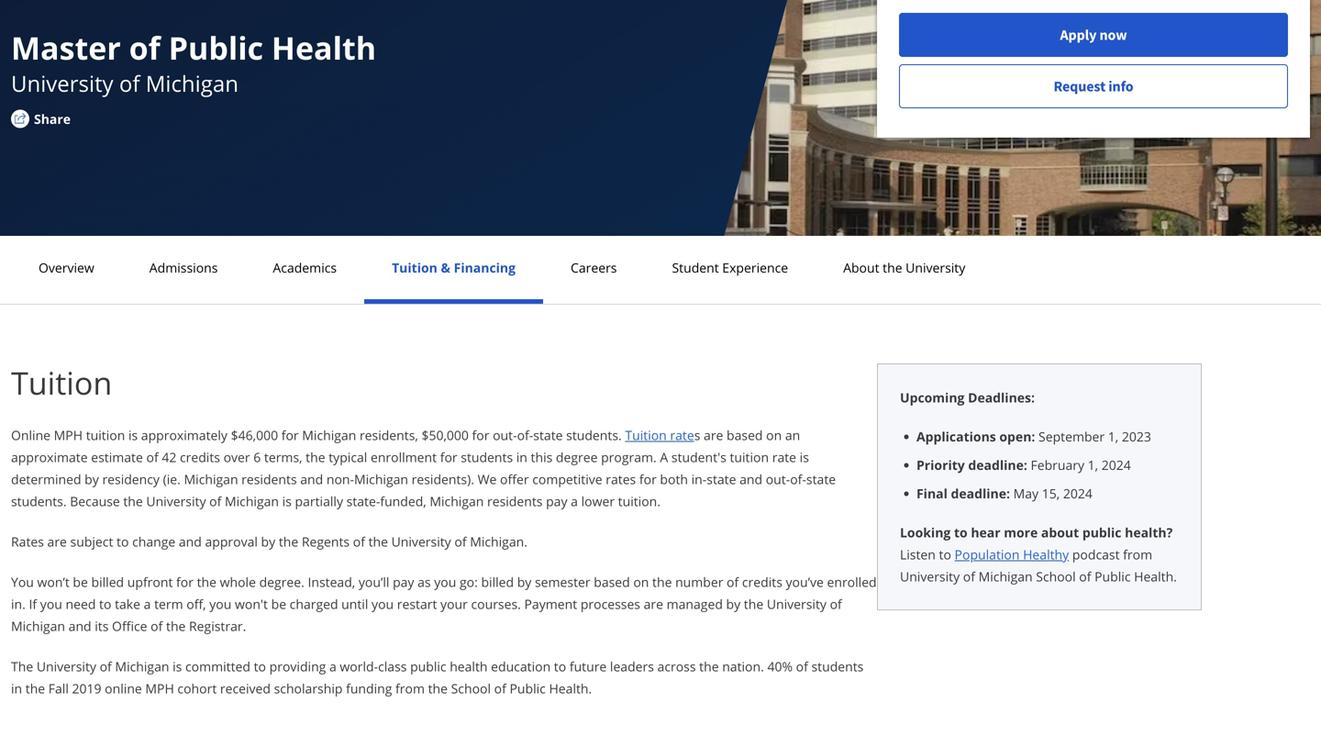 Task type: vqa. For each thing, say whether or not it's contained in the screenshot.
go:
yes



Task type: describe. For each thing, give the bounding box(es) containing it.
by up payment
[[517, 573, 532, 591]]

semester
[[535, 573, 591, 591]]

based inside s are based on an approximate estimate of 42 credits over 6 terms, the typical enrollment for students in this degree program. a student's tuition rate is determined by residency (ie. michigan residents and non-michigan residents). we offer competitive rates for both in-state and out-of-state students. because the university of michigan is partially state-funded, michigan residents pay a lower tuition.
[[727, 426, 763, 444]]

enrolled
[[827, 573, 877, 591]]

regents
[[302, 533, 350, 550]]

university right about
[[906, 259, 966, 276]]

health
[[450, 658, 488, 675]]

6
[[254, 448, 261, 466]]

out- inside s are based on an approximate estimate of 42 credits over 6 terms, the typical enrollment for students in this degree program. a student's tuition rate is determined by residency (ie. michigan residents and non-michigan residents). we offer competitive rates for both in-state and out-of-state students. because the university of michigan is partially state-funded, michigan residents pay a lower tuition.
[[766, 470, 790, 488]]

class
[[378, 658, 407, 675]]

a inside the university of michigan is committed to providing a world-class public health education to future leaders across the nation. 40% of students in the fall 2019 online mph cohort received scholarship funding from the school of public health.
[[329, 658, 337, 675]]

upcoming
[[900, 389, 965, 406]]

partially
[[295, 492, 343, 510]]

you right the 'if'
[[40, 595, 62, 613]]

1, for february
[[1088, 456, 1099, 474]]

2 vertical spatial tuition
[[625, 426, 667, 444]]

michigan.
[[470, 533, 528, 550]]

deadline: for final deadline:
[[951, 485, 1010, 502]]

is down an at the bottom right
[[800, 448, 809, 466]]

across
[[658, 658, 696, 675]]

because
[[70, 492, 120, 510]]

are for s
[[704, 426, 724, 444]]

in inside the university of michigan is committed to providing a world-class public health education to future leaders across the nation. 40% of students in the fall 2019 online mph cohort received scholarship funding from the school of public health.
[[11, 680, 22, 697]]

2024 for final deadline: may 15, 2024
[[1064, 485, 1093, 502]]

public inside master of public health university of michigan
[[169, 26, 264, 69]]

0 horizontal spatial be
[[73, 573, 88, 591]]

deadlines:
[[968, 389, 1035, 406]]

approximately
[[141, 426, 228, 444]]

over
[[224, 448, 250, 466]]

registrar.
[[189, 617, 246, 635]]

info
[[1109, 77, 1134, 95]]

school inside podcast from university of michigan school of public health.
[[1036, 568, 1076, 585]]

this
[[531, 448, 553, 466]]

credits inside you won't be billed upfront for the whole degree. instead, you'll pay as you go: billed by semester based on the number of credits you've enrolled in. if you need to take a term off, you won't be charged until you restart your courses. payment processes are managed by the university of michigan and its office of the registrar.
[[742, 573, 783, 591]]

$50,000
[[422, 426, 469, 444]]

looking
[[900, 524, 951, 541]]

change
[[132, 533, 176, 550]]

1 horizontal spatial state
[[707, 470, 737, 488]]

offer
[[500, 470, 529, 488]]

the down term
[[166, 617, 186, 635]]

pay inside s are based on an approximate estimate of 42 credits over 6 terms, the typical enrollment for students in this degree program. a student's tuition rate is determined by residency (ie. michigan residents and non-michigan residents). we offer competitive rates for both in-state and out-of-state students. because the university of michigan is partially state-funded, michigan residents pay a lower tuition.
[[546, 492, 568, 510]]

residents).
[[412, 470, 474, 488]]

residents,
[[360, 426, 418, 444]]

until
[[342, 595, 368, 613]]

university inside podcast from university of michigan school of public health.
[[900, 568, 960, 585]]

program.
[[601, 448, 657, 466]]

upcoming deadlines:
[[900, 389, 1035, 406]]

2024 for priority deadline: february 1, 2024
[[1102, 456, 1131, 474]]

tuition for tuition & financing
[[392, 259, 438, 276]]

the
[[11, 658, 33, 675]]

is left partially
[[282, 492, 292, 510]]

1 vertical spatial be
[[271, 595, 286, 613]]

students inside the university of michigan is committed to providing a world-class public health education to future leaders across the nation. 40% of students in the fall 2019 online mph cohort received scholarship funding from the school of public health.
[[812, 658, 864, 675]]

0 vertical spatial students.
[[566, 426, 622, 444]]

restart
[[397, 595, 437, 613]]

its
[[95, 617, 109, 635]]

public inside podcast from university of michigan school of public health.
[[1095, 568, 1131, 585]]

the university of michigan is committed to providing a world-class public health education to future leaders across the nation. 40% of students in the fall 2019 online mph cohort received scholarship funding from the school of public health.
[[11, 658, 864, 697]]

is inside the university of michigan is committed to providing a world-class public health education to future leaders across the nation. 40% of students in the fall 2019 online mph cohort received scholarship funding from the school of public health.
[[173, 658, 182, 675]]

office
[[112, 617, 147, 635]]

and right change
[[179, 533, 202, 550]]

non-
[[327, 470, 354, 488]]

health. inside podcast from university of michigan school of public health.
[[1135, 568, 1177, 585]]

students. inside s are based on an approximate estimate of 42 credits over 6 terms, the typical enrollment for students in this degree program. a student's tuition rate is determined by residency (ie. michigan residents and non-michigan residents). we offer competitive rates for both in-state and out-of-state students. because the university of michigan is partially state-funded, michigan residents pay a lower tuition.
[[11, 492, 67, 510]]

2 billed from the left
[[481, 573, 514, 591]]

applications
[[917, 428, 997, 445]]

podcast
[[1073, 546, 1120, 563]]

rates
[[11, 533, 44, 550]]

and inside you won't be billed upfront for the whole degree. instead, you'll pay as you go: billed by semester based on the number of credits you've enrolled in. if you need to take a term off, you won't be charged until you restart your courses. payment processes are managed by the university of michigan and its office of the registrar.
[[69, 617, 91, 635]]

instead,
[[308, 573, 355, 591]]

online mph tuition is approximately $46,000 for michigan residents, $50,000 for out-of-state students. tuition rate
[[11, 426, 695, 444]]

admissions link
[[144, 259, 223, 276]]

school inside the university of michigan is committed to providing a world-class public health education to future leaders across the nation. 40% of students in the fall 2019 online mph cohort received scholarship funding from the school of public health.
[[451, 680, 491, 697]]

is up estimate
[[128, 426, 138, 444]]

to left hear
[[954, 524, 968, 541]]

upfront
[[127, 573, 173, 591]]

0 vertical spatial out-
[[493, 426, 517, 444]]

you up registrar.
[[209, 595, 232, 613]]

about the university
[[844, 259, 966, 276]]

deadline: for priority deadline:
[[969, 456, 1028, 474]]

the right funding
[[428, 680, 448, 697]]

leaders
[[610, 658, 654, 675]]

as
[[418, 573, 431, 591]]

apply
[[1061, 26, 1097, 44]]

academics
[[273, 259, 337, 276]]

1 billed from the left
[[91, 573, 124, 591]]

funding
[[346, 680, 392, 697]]

future
[[570, 658, 607, 675]]

both
[[660, 470, 688, 488]]

public inside the university of michigan is committed to providing a world-class public health education to future leaders across the nation. 40% of students in the fall 2019 online mph cohort received scholarship funding from the school of public health.
[[510, 680, 546, 697]]

2 horizontal spatial state
[[807, 470, 836, 488]]

40%
[[768, 658, 793, 675]]

in inside s are based on an approximate estimate of 42 credits over 6 terms, the typical enrollment for students in this degree program. a student's tuition rate is determined by residency (ie. michigan residents and non-michigan residents). we offer competitive rates for both in-state and out-of-state students. because the university of michigan is partially state-funded, michigan residents pay a lower tuition.
[[517, 448, 528, 466]]

student
[[672, 259, 719, 276]]

tuition for tuition
[[11, 361, 112, 404]]

about the university link
[[838, 259, 971, 276]]

0 vertical spatial rate
[[670, 426, 695, 444]]

more
[[1004, 524, 1038, 541]]

competitive
[[533, 470, 603, 488]]

request
[[1054, 77, 1106, 95]]

0 vertical spatial of-
[[517, 426, 534, 444]]

2023
[[1122, 428, 1152, 445]]

for up terms,
[[282, 426, 299, 444]]

the down residency
[[123, 492, 143, 510]]

tuition & financing link
[[386, 259, 521, 276]]

you right the as
[[434, 573, 456, 591]]

the left number
[[653, 573, 672, 591]]

master
[[11, 26, 121, 69]]

1, for september
[[1108, 428, 1119, 445]]

applications open: september 1, 2023
[[917, 428, 1152, 445]]

you've
[[786, 573, 824, 591]]

on inside s are based on an approximate estimate of 42 credits over 6 terms, the typical enrollment for students in this degree program. a student's tuition rate is determined by residency (ie. michigan residents and non-michigan residents). we offer competitive rates for both in-state and out-of-state students. because the university of michigan is partially state-funded, michigan residents pay a lower tuition.
[[767, 426, 782, 444]]

final
[[917, 485, 948, 502]]

funded,
[[380, 492, 427, 510]]

term
[[154, 595, 183, 613]]

and up partially
[[300, 470, 323, 488]]

online
[[11, 426, 51, 444]]

0 horizontal spatial residents
[[242, 470, 297, 488]]

michigan inside you won't be billed upfront for the whole degree. instead, you'll pay as you go: billed by semester based on the number of credits you've enrolled in. if you need to take a term off, you won't be charged until you restart your courses. payment processes are managed by the university of michigan and its office of the registrar.
[[11, 617, 65, 635]]

1 vertical spatial residents
[[487, 492, 543, 510]]

s
[[695, 426, 701, 444]]

student experience link
[[667, 259, 794, 276]]

mph inside the university of michigan is committed to providing a world-class public health education to future leaders across the nation. 40% of students in the fall 2019 online mph cohort received scholarship funding from the school of public health.
[[145, 680, 174, 697]]

15,
[[1042, 485, 1060, 502]]

to right listen
[[939, 546, 952, 563]]

rate inside s are based on an approximate estimate of 42 credits over 6 terms, the typical enrollment for students in this degree program. a student's tuition rate is determined by residency (ie. michigan residents and non-michigan residents). we offer competitive rates for both in-state and out-of-state students. because the university of michigan is partially state-funded, michigan residents pay a lower tuition.
[[773, 448, 797, 466]]

public inside looking to hear more about public health? listen to population healthy
[[1083, 524, 1122, 541]]

now
[[1100, 26, 1128, 44]]

nation.
[[722, 658, 764, 675]]

number
[[676, 573, 724, 591]]

the left fall
[[25, 680, 45, 697]]

experience
[[723, 259, 788, 276]]

providing
[[270, 658, 326, 675]]

off,
[[187, 595, 206, 613]]

the left regents
[[279, 533, 298, 550]]

rates
[[606, 470, 636, 488]]



Task type: locate. For each thing, give the bounding box(es) containing it.
priority deadline: february 1, 2024
[[917, 456, 1131, 474]]

university inside the university of michigan is committed to providing a world-class public health education to future leaders across the nation. 40% of students in the fall 2019 online mph cohort received scholarship funding from the school of public health.
[[37, 658, 96, 675]]

0 horizontal spatial 2024
[[1064, 485, 1093, 502]]

looking to hear more about public health? listen to population healthy
[[900, 524, 1173, 563]]

list containing applications open:
[[908, 427, 1179, 503]]

list item up february
[[917, 427, 1179, 446]]

residents down 6
[[242, 470, 297, 488]]

2 vertical spatial a
[[329, 658, 337, 675]]

fall
[[48, 680, 69, 697]]

for up the off,
[[176, 573, 194, 591]]

0 horizontal spatial mph
[[54, 426, 83, 444]]

1 vertical spatial rate
[[773, 448, 797, 466]]

0 horizontal spatial students
[[461, 448, 513, 466]]

you down the you'll
[[372, 595, 394, 613]]

1 vertical spatial tuition
[[11, 361, 112, 404]]

university
[[11, 68, 113, 98], [906, 259, 966, 276], [146, 492, 206, 510], [392, 533, 451, 550], [900, 568, 960, 585], [767, 595, 827, 613], [37, 658, 96, 675]]

0 horizontal spatial tuition
[[86, 426, 125, 444]]

university down (ie.
[[146, 492, 206, 510]]

1 horizontal spatial in
[[517, 448, 528, 466]]

0 vertical spatial residents
[[242, 470, 297, 488]]

priority
[[917, 456, 965, 474]]

on inside you won't be billed upfront for the whole degree. instead, you'll pay as you go: billed by semester based on the number of credits you've enrolled in. if you need to take a term off, you won't be charged until you restart your courses. payment processes are managed by the university of michigan and its office of the registrar.
[[634, 573, 649, 591]]

overview link
[[33, 259, 100, 276]]

1 horizontal spatial pay
[[546, 492, 568, 510]]

pay left the as
[[393, 573, 414, 591]]

in-
[[692, 470, 707, 488]]

may
[[1014, 485, 1039, 502]]

0 vertical spatial based
[[727, 426, 763, 444]]

1 vertical spatial credits
[[742, 573, 783, 591]]

1 horizontal spatial tuition
[[730, 448, 769, 466]]

0 horizontal spatial school
[[451, 680, 491, 697]]

university inside you won't be billed upfront for the whole degree. instead, you'll pay as you go: billed by semester based on the number of credits you've enrolled in. if you need to take a term off, you won't be charged until you restart your courses. payment processes are managed by the university of michigan and its office of the registrar.
[[767, 595, 827, 613]]

request info
[[1054, 77, 1134, 95]]

are left managed
[[644, 595, 664, 613]]

from down the class
[[396, 680, 425, 697]]

1 vertical spatial a
[[144, 595, 151, 613]]

list item containing applications open:
[[917, 427, 1179, 446]]

1 vertical spatial out-
[[766, 470, 790, 488]]

0 horizontal spatial tuition
[[11, 361, 112, 404]]

online
[[105, 680, 142, 697]]

university down you've
[[767, 595, 827, 613]]

rate
[[670, 426, 695, 444], [773, 448, 797, 466]]

university up the as
[[392, 533, 451, 550]]

3 list item from the top
[[917, 484, 1179, 503]]

list item down february
[[917, 484, 1179, 503]]

for up tuition.
[[640, 470, 657, 488]]

public
[[1083, 524, 1122, 541], [410, 658, 447, 675]]

to up received
[[254, 658, 266, 675]]

1 vertical spatial health.
[[549, 680, 592, 697]]

to left take
[[99, 595, 111, 613]]

billed up courses.
[[481, 573, 514, 591]]

2 horizontal spatial are
[[704, 426, 724, 444]]

0 vertical spatial a
[[571, 492, 578, 510]]

you won't be billed upfront for the whole degree. instead, you'll pay as you go: billed by semester based on the number of credits you've enrolled in. if you need to take a term off, you won't be charged until you restart your courses. payment processes are managed by the university of michigan and its office of the registrar.
[[11, 573, 877, 635]]

list item containing priority deadline:
[[917, 455, 1179, 475]]

by up because
[[85, 470, 99, 488]]

students.
[[566, 426, 622, 444], [11, 492, 67, 510]]

out- down an at the bottom right
[[766, 470, 790, 488]]

a
[[660, 448, 668, 466]]

deadline: up hear
[[951, 485, 1010, 502]]

by right managed
[[726, 595, 741, 613]]

state-
[[347, 492, 380, 510]]

university down listen
[[900, 568, 960, 585]]

students up we
[[461, 448, 513, 466]]

be up need
[[73, 573, 88, 591]]

for right $50,000
[[472, 426, 490, 444]]

1 horizontal spatial public
[[510, 680, 546, 697]]

2024 down 2023
[[1102, 456, 1131, 474]]

the right the across
[[700, 658, 719, 675]]

1 horizontal spatial students.
[[566, 426, 622, 444]]

1 vertical spatial mph
[[145, 680, 174, 697]]

0 vertical spatial public
[[169, 26, 264, 69]]

0 vertical spatial public
[[1083, 524, 1122, 541]]

out- up offer at bottom
[[493, 426, 517, 444]]

0 horizontal spatial 1,
[[1088, 456, 1099, 474]]

1 horizontal spatial 2024
[[1102, 456, 1131, 474]]

0 vertical spatial be
[[73, 573, 88, 591]]

share
[[34, 110, 71, 128]]

are inside you won't be billed upfront for the whole degree. instead, you'll pay as you go: billed by semester based on the number of credits you've enrolled in. if you need to take a term off, you won't be charged until you restart your courses. payment processes are managed by the university of michigan and its office of the registrar.
[[644, 595, 664, 613]]

by inside s are based on an approximate estimate of 42 credits over 6 terms, the typical enrollment for students in this degree program. a student's tuition rate is determined by residency (ie. michigan residents and non-michigan residents). we offer competitive rates for both in-state and out-of-state students. because the university of michigan is partially state-funded, michigan residents pay a lower tuition.
[[85, 470, 99, 488]]

0 horizontal spatial from
[[396, 680, 425, 697]]

are right rates
[[47, 533, 67, 550]]

students. down determined
[[11, 492, 67, 510]]

on left an at the bottom right
[[767, 426, 782, 444]]

committed
[[185, 658, 251, 675]]

1 vertical spatial public
[[410, 658, 447, 675]]

1 horizontal spatial out-
[[766, 470, 790, 488]]

from inside the university of michigan is committed to providing a world-class public health education to future leaders across the nation. 40% of students in the fall 2019 online mph cohort received scholarship funding from the school of public health.
[[396, 680, 425, 697]]

to right subject
[[117, 533, 129, 550]]

is up cohort
[[173, 658, 182, 675]]

1 vertical spatial 2024
[[1064, 485, 1093, 502]]

tuition left &
[[392, 259, 438, 276]]

0 horizontal spatial in
[[11, 680, 22, 697]]

0 horizontal spatial state
[[534, 426, 563, 444]]

1 horizontal spatial of-
[[790, 470, 807, 488]]

health?
[[1125, 524, 1173, 541]]

1 horizontal spatial from
[[1124, 546, 1153, 563]]

a inside you won't be billed upfront for the whole degree. instead, you'll pay as you go: billed by semester based on the number of credits you've enrolled in. if you need to take a term off, you won't be charged until you restart your courses. payment processes are managed by the university of michigan and its office of the registrar.
[[144, 595, 151, 613]]

the up the off,
[[197, 573, 217, 591]]

apply now button
[[899, 13, 1289, 57]]

pay down the competitive
[[546, 492, 568, 510]]

0 horizontal spatial public
[[169, 26, 264, 69]]

financing
[[454, 259, 516, 276]]

for inside you won't be billed upfront for the whole degree. instead, you'll pay as you go: billed by semester based on the number of credits you've enrolled in. if you need to take a term off, you won't be charged until you restart your courses. payment processes are managed by the university of michigan and its office of the registrar.
[[176, 573, 194, 591]]

students. up 'degree'
[[566, 426, 622, 444]]

2 list item from the top
[[917, 455, 1179, 475]]

based inside you won't be billed upfront for the whole degree. instead, you'll pay as you go: billed by semester based on the number of credits you've enrolled in. if you need to take a term off, you won't be charged until you restart your courses. payment processes are managed by the university of michigan and its office of the registrar.
[[594, 573, 630, 591]]

managed
[[667, 595, 723, 613]]

1 vertical spatial from
[[396, 680, 425, 697]]

from inside podcast from university of michigan school of public health.
[[1124, 546, 1153, 563]]

the right about
[[883, 259, 903, 276]]

1 list item from the top
[[917, 427, 1179, 446]]

from down health?
[[1124, 546, 1153, 563]]

go:
[[460, 573, 478, 591]]

if
[[29, 595, 37, 613]]

0 vertical spatial 1,
[[1108, 428, 1119, 445]]

tuition inside s are based on an approximate estimate of 42 credits over 6 terms, the typical enrollment for students in this degree program. a student's tuition rate is determined by residency (ie. michigan residents and non-michigan residents). we offer competitive rates for both in-state and out-of-state students. because the university of michigan is partially state-funded, michigan residents pay a lower tuition.
[[730, 448, 769, 466]]

0 vertical spatial tuition
[[86, 426, 125, 444]]

1 horizontal spatial mph
[[145, 680, 174, 697]]

students inside s are based on an approximate estimate of 42 credits over 6 terms, the typical enrollment for students in this degree program. a student's tuition rate is determined by residency (ie. michigan residents and non-michigan residents). we offer competitive rates for both in-state and out-of-state students. because the university of michigan is partially state-funded, michigan residents pay a lower tuition.
[[461, 448, 513, 466]]

and
[[300, 470, 323, 488], [740, 470, 763, 488], [179, 533, 202, 550], [69, 617, 91, 635]]

0 vertical spatial tuition
[[392, 259, 438, 276]]

list
[[908, 427, 1179, 503]]

list item up 15,
[[917, 455, 1179, 475]]

rate down an at the bottom right
[[773, 448, 797, 466]]

tuition right student's
[[730, 448, 769, 466]]

0 vertical spatial deadline:
[[969, 456, 1028, 474]]

university up fall
[[37, 658, 96, 675]]

0 vertical spatial 2024
[[1102, 456, 1131, 474]]

residents
[[242, 470, 297, 488], [487, 492, 543, 510]]

to
[[954, 524, 968, 541], [117, 533, 129, 550], [939, 546, 952, 563], [99, 595, 111, 613], [254, 658, 266, 675], [554, 658, 566, 675]]

of- inside s are based on an approximate estimate of 42 credits over 6 terms, the typical enrollment for students in this degree program. a student's tuition rate is determined by residency (ie. michigan residents and non-michigan residents). we offer competitive rates for both in-state and out-of-state students. because the university of michigan is partially state-funded, michigan residents pay a lower tuition.
[[790, 470, 807, 488]]

about
[[844, 259, 880, 276]]

and right in-
[[740, 470, 763, 488]]

rate up student's
[[670, 426, 695, 444]]

world-
[[340, 658, 378, 675]]

academics link
[[267, 259, 342, 276]]

listen
[[900, 546, 936, 563]]

0 vertical spatial health.
[[1135, 568, 1177, 585]]

1 vertical spatial tuition
[[730, 448, 769, 466]]

healthy
[[1023, 546, 1069, 563]]

of- down an at the bottom right
[[790, 470, 807, 488]]

based right s
[[727, 426, 763, 444]]

list item containing final deadline:
[[917, 484, 1179, 503]]

received
[[220, 680, 271, 697]]

2024 right 15,
[[1064, 485, 1093, 502]]

0 vertical spatial in
[[517, 448, 528, 466]]

take
[[115, 595, 140, 613]]

in
[[517, 448, 528, 466], [11, 680, 22, 697]]

are
[[704, 426, 724, 444], [47, 533, 67, 550], [644, 595, 664, 613]]

is
[[128, 426, 138, 444], [800, 448, 809, 466], [282, 492, 292, 510], [173, 658, 182, 675]]

typical
[[329, 448, 367, 466]]

2024
[[1102, 456, 1131, 474], [1064, 485, 1093, 502]]

1 vertical spatial are
[[47, 533, 67, 550]]

1 horizontal spatial tuition
[[392, 259, 438, 276]]

0 vertical spatial school
[[1036, 568, 1076, 585]]

the right managed
[[744, 595, 764, 613]]

0 horizontal spatial public
[[410, 658, 447, 675]]

credits left you've
[[742, 573, 783, 591]]

are inside s are based on an approximate estimate of 42 credits over 6 terms, the typical enrollment for students in this degree program. a student's tuition rate is determined by residency (ie. michigan residents and non-michigan residents). we offer competitive rates for both in-state and out-of-state students. because the university of michigan is partially state-funded, michigan residents pay a lower tuition.
[[704, 426, 724, 444]]

based up "processes"
[[594, 573, 630, 591]]

pay inside you won't be billed upfront for the whole degree. instead, you'll pay as you go: billed by semester based on the number of credits you've enrolled in. if you need to take a term off, you won't be charged until you restart your courses. payment processes are managed by the university of michigan and its office of the registrar.
[[393, 573, 414, 591]]

by right approval
[[261, 533, 276, 550]]

payment
[[525, 595, 577, 613]]

for
[[282, 426, 299, 444], [472, 426, 490, 444], [440, 448, 458, 466], [640, 470, 657, 488], [176, 573, 194, 591]]

mph up the approximate
[[54, 426, 83, 444]]

to inside you won't be billed upfront for the whole degree. instead, you'll pay as you go: billed by semester based on the number of credits you've enrolled in. if you need to take a term off, you won't be charged until you restart your courses. payment processes are managed by the university of michigan and its office of the registrar.
[[99, 595, 111, 613]]

1 vertical spatial deadline:
[[951, 485, 1010, 502]]

in down the
[[11, 680, 22, 697]]

a down the competitive
[[571, 492, 578, 510]]

school down "healthy"
[[1036, 568, 1076, 585]]

0 vertical spatial pay
[[546, 492, 568, 510]]

michigan inside master of public health university of michigan
[[146, 68, 239, 98]]

1 horizontal spatial are
[[644, 595, 664, 613]]

1 vertical spatial public
[[1095, 568, 1131, 585]]

2 vertical spatial public
[[510, 680, 546, 697]]

1 vertical spatial list item
[[917, 455, 1179, 475]]

1 horizontal spatial health.
[[1135, 568, 1177, 585]]

1 vertical spatial on
[[634, 573, 649, 591]]

public
[[169, 26, 264, 69], [1095, 568, 1131, 585], [510, 680, 546, 697]]

0 horizontal spatial are
[[47, 533, 67, 550]]

1 horizontal spatial a
[[329, 658, 337, 675]]

0 horizontal spatial pay
[[393, 573, 414, 591]]

out-
[[493, 426, 517, 444], [766, 470, 790, 488]]

public inside the university of michigan is committed to providing a world-class public health education to future leaders across the nation. 40% of students in the fall 2019 online mph cohort received scholarship funding from the school of public health.
[[410, 658, 447, 675]]

a left world-
[[329, 658, 337, 675]]

lower
[[581, 492, 615, 510]]

0 horizontal spatial billed
[[91, 573, 124, 591]]

0 horizontal spatial rate
[[670, 426, 695, 444]]

the up the you'll
[[369, 533, 388, 550]]

on up "processes"
[[634, 573, 649, 591]]

a right take
[[144, 595, 151, 613]]

michigan
[[146, 68, 239, 98], [302, 426, 356, 444], [184, 470, 238, 488], [354, 470, 408, 488], [225, 492, 279, 510], [430, 492, 484, 510], [979, 568, 1033, 585], [11, 617, 65, 635], [115, 658, 169, 675]]

tuition
[[392, 259, 438, 276], [11, 361, 112, 404], [625, 426, 667, 444]]

education
[[491, 658, 551, 675]]

0 vertical spatial list item
[[917, 427, 1179, 446]]

health
[[272, 26, 376, 69]]

school
[[1036, 568, 1076, 585], [451, 680, 491, 697]]

degree.
[[259, 573, 305, 591]]

in left this
[[517, 448, 528, 466]]

courses.
[[471, 595, 521, 613]]

open:
[[1000, 428, 1036, 445]]

podcast from university of michigan school of public health.
[[900, 546, 1177, 585]]

2019
[[72, 680, 101, 697]]

and left its
[[69, 617, 91, 635]]

university inside s are based on an approximate estimate of 42 credits over 6 terms, the typical enrollment for students in this degree program. a student's tuition rate is determined by residency (ie. michigan residents and non-michigan residents). we offer competitive rates for both in-state and out-of-state students. because the university of michigan is partially state-funded, michigan residents pay a lower tuition.
[[146, 492, 206, 510]]

0 vertical spatial from
[[1124, 546, 1153, 563]]

0 horizontal spatial health.
[[549, 680, 592, 697]]

2 vertical spatial are
[[644, 595, 664, 613]]

to left future on the bottom
[[554, 658, 566, 675]]

0 horizontal spatial based
[[594, 573, 630, 591]]

mph right online
[[145, 680, 174, 697]]

0 vertical spatial students
[[461, 448, 513, 466]]

scholarship
[[274, 680, 343, 697]]

0 horizontal spatial of-
[[517, 426, 534, 444]]

students right 40%
[[812, 658, 864, 675]]

1 vertical spatial school
[[451, 680, 491, 697]]

1 horizontal spatial on
[[767, 426, 782, 444]]

of-
[[517, 426, 534, 444], [790, 470, 807, 488]]

terms,
[[264, 448, 302, 466]]

the right terms,
[[306, 448, 325, 466]]

a inside s are based on an approximate estimate of 42 credits over 6 terms, the typical enrollment for students in this degree program. a student's tuition rate is determined by residency (ie. michigan residents and non-michigan residents). we offer competitive rates for both in-state and out-of-state students. because the university of michigan is partially state-funded, michigan residents pay a lower tuition.
[[571, 492, 578, 510]]

deadline: up final deadline: may 15, 2024
[[969, 456, 1028, 474]]

tuition.
[[618, 492, 661, 510]]

university up the share "button" at the left top of the page
[[11, 68, 113, 98]]

for down $50,000
[[440, 448, 458, 466]]

final deadline: may 15, 2024
[[917, 485, 1093, 502]]

1 horizontal spatial rate
[[773, 448, 797, 466]]

1 horizontal spatial be
[[271, 595, 286, 613]]

september
[[1039, 428, 1105, 445]]

in.
[[11, 595, 26, 613]]

health. down health?
[[1135, 568, 1177, 585]]

1 vertical spatial of-
[[790, 470, 807, 488]]

about
[[1042, 524, 1080, 541]]

1 vertical spatial 1,
[[1088, 456, 1099, 474]]

health. inside the university of michigan is committed to providing a world-class public health education to future leaders across the nation. 40% of students in the fall 2019 online mph cohort received scholarship funding from the school of public health.
[[549, 680, 592, 697]]

tuition up online
[[11, 361, 112, 404]]

mph
[[54, 426, 83, 444], [145, 680, 174, 697]]

1 horizontal spatial 1,
[[1108, 428, 1119, 445]]

tuition & financing
[[392, 259, 516, 276]]

42
[[162, 448, 177, 466]]

be down degree.
[[271, 595, 286, 613]]

1,
[[1108, 428, 1119, 445], [1088, 456, 1099, 474]]

health.
[[1135, 568, 1177, 585], [549, 680, 592, 697]]

health. down future on the bottom
[[549, 680, 592, 697]]

1 horizontal spatial residents
[[487, 492, 543, 510]]

list item
[[917, 427, 1179, 446], [917, 455, 1179, 475], [917, 484, 1179, 503]]

tuition up program.
[[625, 426, 667, 444]]

school down health
[[451, 680, 491, 697]]

won't
[[37, 573, 70, 591]]

residents down offer at bottom
[[487, 492, 543, 510]]

0 vertical spatial mph
[[54, 426, 83, 444]]

careers link
[[565, 259, 623, 276]]

2 vertical spatial list item
[[917, 484, 1179, 503]]

determined
[[11, 470, 81, 488]]

population
[[955, 546, 1020, 563]]

public right the class
[[410, 658, 447, 675]]

1 vertical spatial students.
[[11, 492, 67, 510]]

1, right february
[[1088, 456, 1099, 474]]

0 horizontal spatial students.
[[11, 492, 67, 510]]

1 horizontal spatial billed
[[481, 573, 514, 591]]

1 horizontal spatial school
[[1036, 568, 1076, 585]]

credits down the approximately
[[180, 448, 220, 466]]

student experience
[[672, 259, 788, 276]]

0 horizontal spatial out-
[[493, 426, 517, 444]]

1 vertical spatial in
[[11, 680, 22, 697]]

billed up take
[[91, 573, 124, 591]]

1 vertical spatial students
[[812, 658, 864, 675]]

we
[[478, 470, 497, 488]]

of- up this
[[517, 426, 534, 444]]

public up podcast
[[1083, 524, 1122, 541]]

are for rates
[[47, 533, 67, 550]]

michigan inside podcast from university of michigan school of public health.
[[979, 568, 1033, 585]]

enrollment
[[371, 448, 437, 466]]

1 vertical spatial based
[[594, 573, 630, 591]]

university inside master of public health university of michigan
[[11, 68, 113, 98]]

on
[[767, 426, 782, 444], [634, 573, 649, 591]]

are right s
[[704, 426, 724, 444]]

michigan inside the university of michigan is committed to providing a world-class public health education to future leaders across the nation. 40% of students in the fall 2019 online mph cohort received scholarship funding from the school of public health.
[[115, 658, 169, 675]]

approximate
[[11, 448, 88, 466]]

1 horizontal spatial based
[[727, 426, 763, 444]]

your
[[441, 595, 468, 613]]

0 horizontal spatial credits
[[180, 448, 220, 466]]

residency
[[102, 470, 160, 488]]

credits inside s are based on an approximate estimate of 42 credits over 6 terms, the typical enrollment for students in this degree program. a student's tuition rate is determined by residency (ie. michigan residents and non-michigan residents). we offer competitive rates for both in-state and out-of-state students. because the university of michigan is partially state-funded, michigan residents pay a lower tuition.
[[180, 448, 220, 466]]



